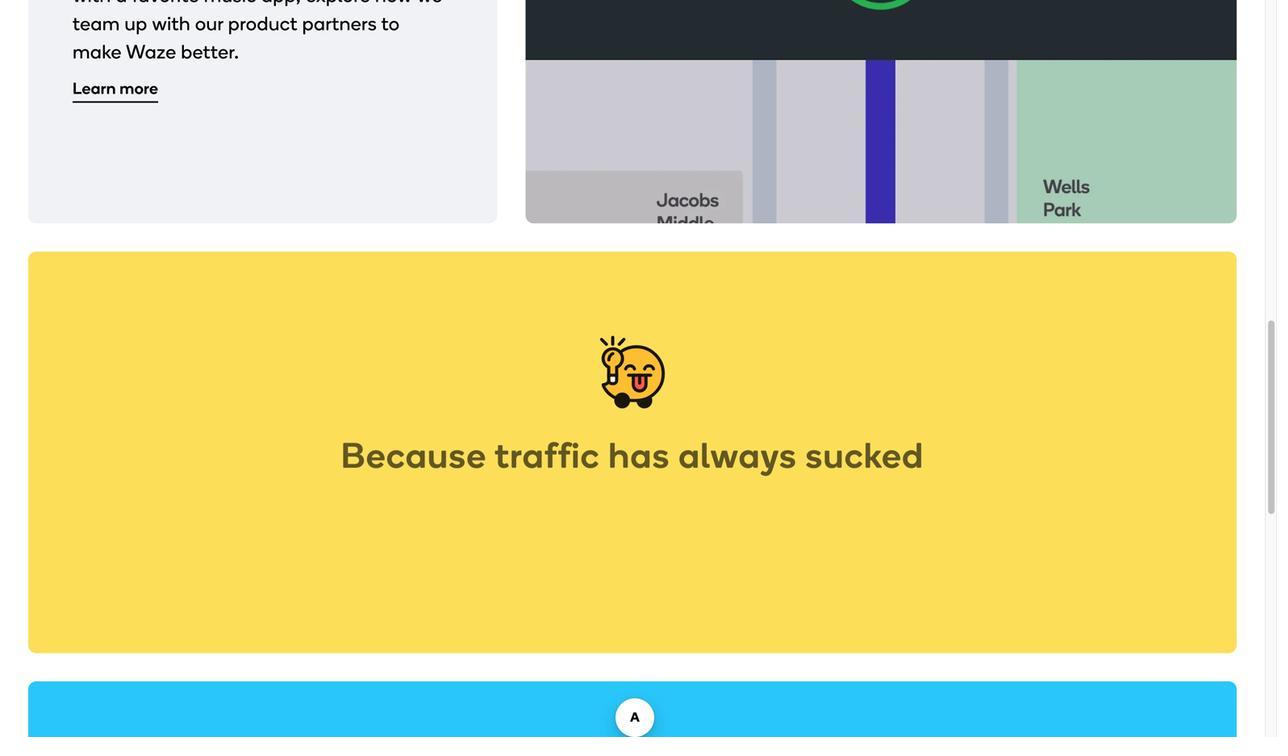 Task type: describe. For each thing, give the bounding box(es) containing it.
more
[[120, 79, 158, 98]]

learn more link
[[73, 78, 158, 101]]

learn more
[[73, 79, 158, 98]]

because
[[341, 431, 487, 474]]

always
[[679, 431, 797, 474]]



Task type: locate. For each thing, give the bounding box(es) containing it.
image of music controls with a map in the background image
[[526, 0, 1237, 223]]

because traffic has always sucked
[[341, 431, 924, 474]]

traffic
[[495, 431, 600, 474]]

has
[[609, 431, 670, 474]]

sucked
[[806, 431, 924, 474]]

learn
[[73, 79, 116, 98]]



Task type: vqa. For each thing, say whether or not it's contained in the screenshot.
2
no



